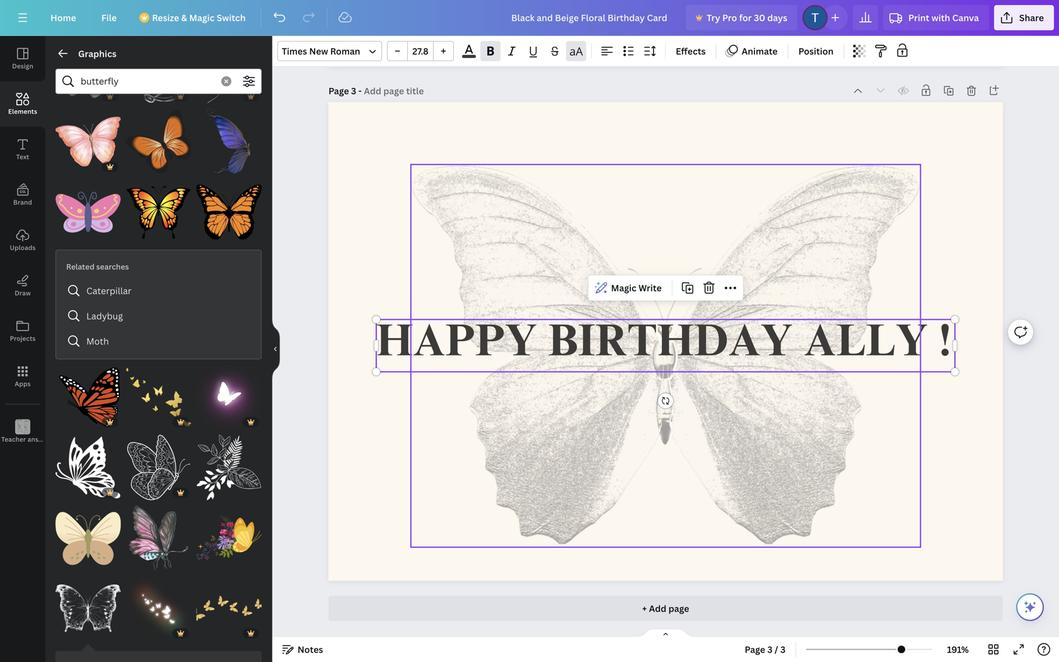 Task type: locate. For each thing, give the bounding box(es) containing it.
0 horizontal spatial page
[[329, 85, 349, 97]]

show pages image
[[636, 628, 696, 638]]

vector image image
[[126, 179, 191, 245]]

effects button
[[671, 41, 711, 61]]

watercolor illustration of the blue butterfly image
[[55, 38, 121, 104]]

page for page 3 -
[[329, 85, 349, 97]]

resize & magic switch
[[152, 12, 246, 24]]

position button
[[794, 41, 839, 61]]

page inside button
[[745, 643, 765, 655]]

ladybug button
[[61, 303, 256, 329]]

notes button
[[277, 639, 328, 660]]

related searches list
[[61, 278, 256, 354]]

text
[[16, 153, 29, 161]]

magic write
[[611, 282, 662, 294]]

keys
[[51, 435, 65, 444]]

times new roman
[[282, 45, 360, 57]]

1 vertical spatial magic
[[611, 282, 637, 294]]

magic inside resize & magic switch button
[[189, 12, 215, 24]]

canva
[[953, 12, 979, 24]]

3 right /
[[781, 643, 786, 655]]

with
[[932, 12, 950, 24]]

– – number field
[[412, 45, 429, 57]]

blur motion butterfly image
[[196, 364, 262, 430]]

2 horizontal spatial 3
[[781, 643, 786, 655]]

colorful organic butterfly image
[[55, 179, 121, 245]]

searches
[[96, 261, 129, 272]]

0 vertical spatial page
[[329, 85, 349, 97]]

brand button
[[0, 172, 45, 218]]

page left -
[[329, 85, 349, 97]]

illustration of butterfly image
[[196, 179, 262, 245]]

ally
[[804, 323, 928, 368]]

page
[[669, 602, 689, 614]]

group
[[55, 38, 121, 104], [126, 38, 191, 104], [196, 38, 262, 104], [387, 41, 454, 61], [55, 101, 121, 174], [126, 101, 191, 174], [196, 101, 262, 174], [55, 172, 121, 245], [126, 172, 191, 245], [196, 172, 262, 245], [55, 357, 121, 430], [126, 357, 191, 430], [196, 357, 262, 430], [55, 427, 121, 500], [126, 427, 191, 500], [196, 427, 262, 500], [55, 498, 121, 571], [126, 498, 191, 571], [196, 505, 262, 571], [126, 576, 191, 641], [196, 576, 262, 641]]

1 horizontal spatial 3
[[768, 643, 773, 655]]

write
[[639, 282, 662, 294]]

3
[[351, 85, 356, 97], [768, 643, 773, 655], [781, 643, 786, 655]]

moth
[[86, 335, 109, 347]]

canva assistant image
[[1023, 600, 1038, 615]]

happy
[[376, 323, 537, 368]]

butterfly watercolor insect hand painted image
[[126, 505, 191, 571]]

effects
[[676, 45, 706, 57]]

ladybug
[[86, 310, 123, 322]]

pro
[[723, 12, 737, 24]]

#3d3b3a image
[[462, 55, 476, 58]]

home link
[[40, 5, 86, 30]]

0 horizontal spatial 3
[[351, 85, 356, 97]]

+
[[642, 602, 647, 614]]

butterfly admiral image
[[55, 364, 121, 430]]

yellow butterfly image
[[126, 364, 191, 430]]

1 horizontal spatial magic
[[611, 282, 637, 294]]

uploads
[[10, 243, 36, 252]]

page
[[329, 85, 349, 97], [745, 643, 765, 655]]

pink watercolor butterfly image
[[55, 109, 121, 174]]

cottegecore butterfly nature elements image
[[55, 505, 121, 571]]

0 vertical spatial magic
[[189, 12, 215, 24]]

answer
[[28, 435, 50, 444]]

#3d3b3a image
[[462, 55, 476, 58]]

design button
[[0, 36, 45, 81]]

share button
[[994, 5, 1054, 30]]

print with canva
[[909, 12, 979, 24]]

magic
[[189, 12, 215, 24], [611, 282, 637, 294]]

3 left /
[[768, 643, 773, 655]]

try
[[707, 12, 720, 24]]

animate
[[742, 45, 778, 57]]

magic left the write
[[611, 282, 637, 294]]

file button
[[91, 5, 127, 30]]

graphics
[[78, 48, 117, 60]]

3 left -
[[351, 85, 356, 97]]

1 vertical spatial page
[[745, 643, 765, 655]]

caterpillar
[[86, 285, 132, 297]]

birthday
[[548, 323, 793, 368]]

0 horizontal spatial magic
[[189, 12, 215, 24]]

magic right &
[[189, 12, 215, 24]]

page 3 / 3 button
[[740, 639, 791, 660]]

page left /
[[745, 643, 765, 655]]

projects
[[10, 334, 36, 343]]

-
[[358, 85, 362, 97]]

1 horizontal spatial page
[[745, 643, 765, 655]]

related
[[66, 261, 94, 272]]



Task type: describe. For each thing, give the bounding box(es) containing it.
side panel tab list
[[0, 36, 65, 455]]

&
[[181, 12, 187, 24]]

times
[[282, 45, 307, 57]]

shimmering butterflies image
[[126, 576, 191, 641]]

design
[[12, 62, 33, 70]]

happy birthday ally !
[[376, 323, 951, 368]]

text button
[[0, 127, 45, 172]]

draw button
[[0, 263, 45, 308]]

days
[[768, 12, 788, 24]]

add
[[649, 602, 667, 614]]

;
[[22, 436, 24, 443]]

!
[[939, 323, 951, 368]]

magic inside magic write button
[[611, 282, 637, 294]]

Design title text field
[[501, 5, 681, 30]]

draw
[[15, 289, 31, 297]]

page for page 3 / 3
[[745, 643, 765, 655]]

file
[[101, 12, 117, 24]]

3 for -
[[351, 85, 356, 97]]

teacher
[[1, 435, 26, 444]]

30
[[754, 12, 765, 24]]

print
[[909, 12, 930, 24]]

projects button
[[0, 308, 45, 354]]

resize
[[152, 12, 179, 24]]

main menu bar
[[0, 0, 1059, 36]]

/
[[775, 643, 778, 655]]

animate button
[[722, 41, 783, 61]]

for
[[739, 12, 752, 24]]

apps button
[[0, 354, 45, 399]]

position
[[799, 45, 834, 57]]

3 for /
[[768, 643, 773, 655]]

share
[[1020, 12, 1044, 24]]

times new roman button
[[277, 41, 382, 61]]

home
[[50, 12, 76, 24]]

resize & magic switch button
[[132, 5, 256, 30]]

moth button
[[61, 329, 256, 354]]

caterpillar button
[[61, 278, 256, 303]]

page 3 / 3
[[745, 643, 786, 655]]

elements button
[[0, 81, 45, 127]]

new
[[309, 45, 328, 57]]

switch
[[217, 12, 246, 24]]

3d blue butterfly image
[[196, 109, 262, 174]]

print with canva button
[[883, 5, 989, 30]]

+ add page button
[[329, 596, 1003, 621]]

Page title text field
[[364, 84, 425, 97]]

page 3 -
[[329, 85, 364, 97]]

illustration of a butterfly image
[[126, 109, 191, 174]]

notes
[[298, 643, 323, 655]]

hide image
[[272, 319, 280, 379]]

+ add page
[[642, 602, 689, 614]]

roman
[[330, 45, 360, 57]]

191%
[[947, 643, 969, 655]]

teacher answer keys
[[1, 435, 65, 444]]

magic write button
[[591, 278, 667, 298]]

apps
[[15, 380, 31, 388]]

brand
[[13, 198, 32, 207]]

related searches
[[66, 261, 129, 272]]

try pro for 30 days
[[707, 12, 788, 24]]

uploads button
[[0, 218, 45, 263]]

191% button
[[938, 639, 979, 660]]

try pro for 30 days button
[[686, 5, 798, 30]]

Search graphics search field
[[81, 69, 214, 93]]

golden butterfly image
[[196, 576, 262, 641]]

decorative butterfly and flowers image
[[196, 505, 262, 571]]

elements
[[8, 107, 37, 116]]



Task type: vqa. For each thing, say whether or not it's contained in the screenshot.
the topmost an
no



